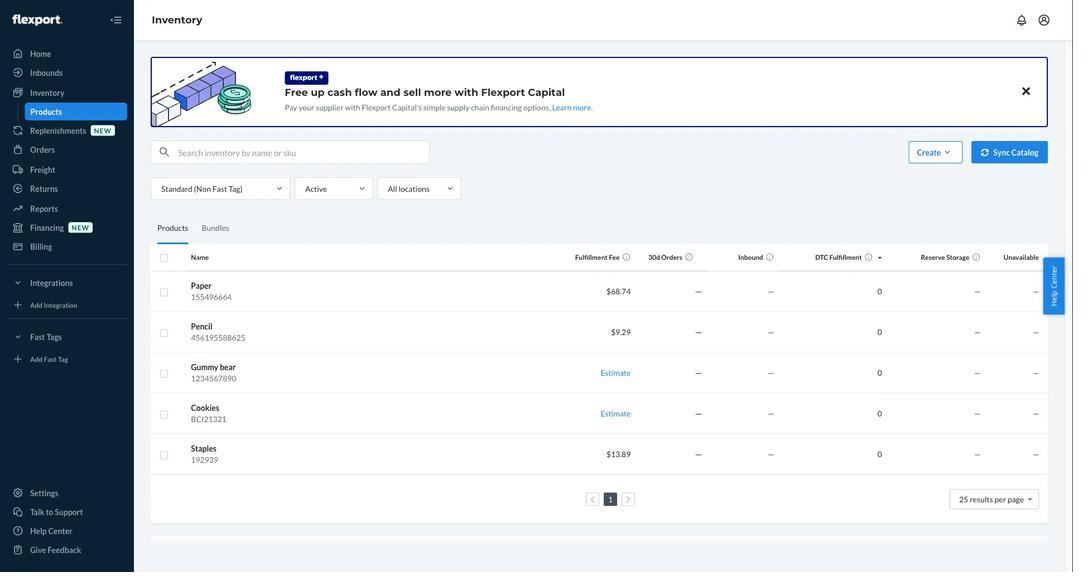 Task type: locate. For each thing, give the bounding box(es) containing it.
0 horizontal spatial inventory
[[30, 88, 64, 97]]

open notifications image
[[1016, 13, 1029, 27]]

2 estimate link from the top
[[601, 409, 631, 419]]

456195588625
[[191, 333, 246, 343]]

free up cash flow and sell more with flexport capital pay your supplier with flexport capital's simple supply chain financing options. learn more .
[[285, 86, 593, 112]]

locations
[[399, 184, 430, 193]]

inventory
[[152, 14, 202, 26], [30, 88, 64, 97]]

tags
[[47, 333, 62, 342]]

products link
[[25, 103, 127, 121]]

help center inside button
[[1049, 266, 1060, 307]]

1 horizontal spatial help center
[[1049, 266, 1060, 307]]

with
[[455, 86, 479, 98], [345, 102, 360, 112]]

0 vertical spatial inventory
[[152, 14, 202, 26]]

tag
[[58, 355, 68, 363]]

1 vertical spatial help
[[30, 527, 47, 536]]

estimate down the $9.29
[[601, 369, 631, 378]]

new for replenishments
[[94, 126, 112, 135]]

name
[[191, 254, 209, 262]]

―
[[695, 287, 703, 297], [695, 328, 703, 337], [695, 369, 703, 378], [695, 409, 703, 419], [695, 450, 703, 460]]

0 vertical spatial square image
[[160, 254, 169, 263]]

1 horizontal spatial products
[[157, 223, 188, 233]]

2 ― from the top
[[695, 328, 703, 337]]

estimate
[[601, 369, 631, 378], [601, 409, 631, 419]]

1 horizontal spatial help
[[1049, 291, 1060, 307]]

square image left staples
[[160, 451, 169, 460]]

0 vertical spatial products
[[30, 107, 62, 116]]

reserve storage
[[921, 254, 970, 262]]

help
[[1049, 291, 1060, 307], [30, 527, 47, 536]]

0 vertical spatial new
[[94, 126, 112, 135]]

0 vertical spatial flexport
[[481, 86, 525, 98]]

1 vertical spatial flexport
[[362, 102, 391, 112]]

new for financing
[[72, 224, 89, 232]]

bear
[[220, 363, 236, 372]]

0 for $9.29
[[878, 328, 883, 337]]

—
[[768, 287, 775, 297], [975, 287, 981, 297], [1033, 287, 1040, 297], [768, 328, 775, 337], [975, 328, 981, 337], [1033, 328, 1040, 337], [768, 369, 775, 378], [975, 369, 981, 378], [1033, 369, 1040, 378], [768, 409, 775, 419], [975, 409, 981, 419], [1033, 409, 1040, 419], [768, 450, 775, 460], [975, 450, 981, 460], [1033, 450, 1040, 460]]

1 horizontal spatial inventory link
[[152, 14, 202, 26]]

square image left the name
[[160, 254, 169, 263]]

square image for 456195588625
[[160, 329, 169, 338]]

2 square image from the top
[[160, 329, 169, 338]]

capital
[[528, 86, 565, 98]]

with down cash
[[345, 102, 360, 112]]

orders up freight on the left top of the page
[[30, 145, 55, 154]]

open account menu image
[[1038, 13, 1051, 27]]

chevron right image
[[626, 496, 631, 504]]

0 vertical spatial orders
[[30, 145, 55, 154]]

0 vertical spatial help center
[[1049, 266, 1060, 307]]

estimate link down the $9.29
[[601, 369, 631, 378]]

1 horizontal spatial new
[[94, 126, 112, 135]]

cookies
[[191, 404, 219, 413]]

with up "supply"
[[455, 86, 479, 98]]

1 square image from the top
[[160, 288, 169, 297]]

bci21321
[[191, 415, 227, 424]]

fast left tag
[[44, 355, 57, 363]]

fast
[[213, 184, 227, 193], [30, 333, 45, 342], [44, 355, 57, 363]]

2 estimate from the top
[[601, 409, 631, 419]]

0 vertical spatial add
[[30, 301, 43, 309]]

0 horizontal spatial more
[[424, 86, 452, 98]]

supply
[[447, 102, 470, 112]]

2 0 from the top
[[878, 328, 883, 337]]

replenishments
[[30, 126, 86, 135]]

3 0 from the top
[[878, 369, 883, 378]]

estimate up $13.89
[[601, 409, 631, 419]]

2 add from the top
[[30, 355, 43, 363]]

add
[[30, 301, 43, 309], [30, 355, 43, 363]]

2 square image from the top
[[160, 411, 169, 420]]

flexport up financing
[[481, 86, 525, 98]]

$9.29
[[611, 328, 631, 337]]

products
[[30, 107, 62, 116], [157, 223, 188, 233]]

1 square image from the top
[[160, 254, 169, 263]]

1 vertical spatial estimate link
[[601, 409, 631, 419]]

storage
[[947, 254, 970, 262]]

orders right 30d
[[662, 254, 683, 262]]

center
[[1049, 266, 1060, 289], [48, 527, 73, 536]]

flexport
[[481, 86, 525, 98], [362, 102, 391, 112]]

flow
[[355, 86, 378, 98]]

fulfillment left fee
[[576, 254, 608, 262]]

fulfillment right dtc
[[830, 254, 862, 262]]

0 horizontal spatial help
[[30, 527, 47, 536]]

2 vertical spatial fast
[[44, 355, 57, 363]]

5 ― from the top
[[695, 450, 703, 460]]

all locations
[[388, 184, 430, 193]]

0 vertical spatial more
[[424, 86, 452, 98]]

1 horizontal spatial with
[[455, 86, 479, 98]]

cash
[[328, 86, 352, 98]]

fulfillment
[[576, 254, 608, 262], [830, 254, 862, 262]]

1 0 from the top
[[878, 287, 883, 297]]

orders
[[30, 145, 55, 154], [662, 254, 683, 262]]

new down products link
[[94, 126, 112, 135]]

0 horizontal spatial center
[[48, 527, 73, 536]]

square image left pencil
[[160, 329, 169, 338]]

0 horizontal spatial help center
[[30, 527, 73, 536]]

0 horizontal spatial fulfillment
[[576, 254, 608, 262]]

1 vertical spatial fast
[[30, 333, 45, 342]]

1 vertical spatial add
[[30, 355, 43, 363]]

0 vertical spatial fast
[[213, 184, 227, 193]]

1 estimate link from the top
[[601, 369, 631, 378]]

1 horizontal spatial fulfillment
[[830, 254, 862, 262]]

reports
[[30, 204, 58, 214]]

fast left 'tags'
[[30, 333, 45, 342]]

settings link
[[7, 485, 127, 503]]

1 vertical spatial estimate
[[601, 409, 631, 419]]

talk
[[30, 508, 44, 517]]

4 square image from the top
[[160, 451, 169, 460]]

inventory link
[[152, 14, 202, 26], [7, 84, 127, 102]]

staples 192939
[[191, 444, 218, 465]]

fast inside dropdown button
[[30, 333, 45, 342]]

freight
[[30, 165, 55, 174]]

1 horizontal spatial inventory
[[152, 14, 202, 26]]

and
[[381, 86, 401, 98]]

1 ― from the top
[[695, 287, 703, 297]]

support
[[55, 508, 83, 517]]

1 vertical spatial inventory
[[30, 88, 64, 97]]

1 horizontal spatial center
[[1049, 266, 1060, 289]]

1 vertical spatial inventory link
[[7, 84, 127, 102]]

more up simple
[[424, 86, 452, 98]]

help center
[[1049, 266, 1060, 307], [30, 527, 73, 536]]

estimate link for 1234567890
[[601, 369, 631, 378]]

1 vertical spatial orders
[[662, 254, 683, 262]]

freight link
[[7, 161, 127, 179]]

1 vertical spatial center
[[48, 527, 73, 536]]

1 vertical spatial new
[[72, 224, 89, 232]]

30d orders
[[649, 254, 683, 262]]

inbounds link
[[7, 64, 127, 82]]

sync catalog
[[994, 148, 1039, 157]]

estimate link for bci21321
[[601, 409, 631, 419]]

pencil
[[191, 322, 213, 332]]

4 0 from the top
[[878, 409, 883, 419]]

1 estimate from the top
[[601, 369, 631, 378]]

active
[[305, 184, 327, 193]]

square image left paper
[[160, 288, 169, 297]]

add inside "link"
[[30, 355, 43, 363]]

1 vertical spatial with
[[345, 102, 360, 112]]

new
[[94, 126, 112, 135], [72, 224, 89, 232]]

0 vertical spatial help
[[1049, 291, 1060, 307]]

more
[[424, 86, 452, 98], [573, 102, 592, 112]]

give feedback
[[30, 546, 81, 555]]

flexport down flow
[[362, 102, 391, 112]]

add fast tag link
[[7, 351, 127, 369]]

talk to support
[[30, 508, 83, 517]]

billing link
[[7, 238, 127, 256]]

0 horizontal spatial new
[[72, 224, 89, 232]]

pay
[[285, 102, 297, 112]]

3 square image from the top
[[160, 370, 169, 379]]

square image left cookies
[[160, 411, 169, 420]]

0 vertical spatial with
[[455, 86, 479, 98]]

more right learn
[[573, 102, 592, 112]]

estimate link
[[601, 369, 631, 378], [601, 409, 631, 419]]

.
[[592, 102, 593, 112]]

155496664
[[191, 293, 232, 302]]

options.
[[524, 102, 551, 112]]

flexport logo image
[[12, 15, 62, 26]]

square image for ―
[[160, 411, 169, 420]]

1 vertical spatial square image
[[160, 411, 169, 420]]

all
[[388, 184, 397, 193]]

0 horizontal spatial flexport
[[362, 102, 391, 112]]

fast left tag)
[[213, 184, 227, 193]]

new down reports link
[[72, 224, 89, 232]]

square image left gummy
[[160, 370, 169, 379]]

add down fast tags
[[30, 355, 43, 363]]

0 vertical spatial estimate link
[[601, 369, 631, 378]]

1 vertical spatial more
[[573, 102, 592, 112]]

products down standard
[[157, 223, 188, 233]]

financing
[[30, 223, 64, 233]]

0 horizontal spatial products
[[30, 107, 62, 116]]

gummy bear 1234567890
[[191, 363, 237, 384]]

unavailable
[[1004, 254, 1040, 262]]

sync
[[994, 148, 1011, 157]]

estimate link up $13.89
[[601, 409, 631, 419]]

add inside 'link'
[[30, 301, 43, 309]]

square image
[[160, 288, 169, 297], [160, 329, 169, 338], [160, 370, 169, 379], [160, 451, 169, 460]]

estimate for 1234567890
[[601, 369, 631, 378]]

capital's
[[392, 102, 422, 112]]

5 0 from the top
[[878, 450, 883, 460]]

square image for 1234567890
[[160, 370, 169, 379]]

tag)
[[229, 184, 243, 193]]

inbounds
[[30, 68, 63, 77]]

square image for 30d orders
[[160, 254, 169, 263]]

staples
[[191, 444, 217, 454]]

1 horizontal spatial orders
[[662, 254, 683, 262]]

products up replenishments
[[30, 107, 62, 116]]

cookies bci21321
[[191, 404, 227, 424]]

add left the integration
[[30, 301, 43, 309]]

0 vertical spatial estimate
[[601, 369, 631, 378]]

1 add from the top
[[30, 301, 43, 309]]

25
[[960, 495, 969, 505]]

0 vertical spatial center
[[1049, 266, 1060, 289]]

0 horizontal spatial with
[[345, 102, 360, 112]]

reserve
[[921, 254, 946, 262]]

square image
[[160, 254, 169, 263], [160, 411, 169, 420]]

square image for 192939
[[160, 451, 169, 460]]

billing
[[30, 242, 52, 252]]

(non
[[194, 184, 211, 193]]



Task type: describe. For each thing, give the bounding box(es) containing it.
1 vertical spatial help center
[[30, 527, 73, 536]]

fast tags button
[[7, 328, 127, 346]]

standard
[[161, 184, 193, 193]]

Search inventory by name or sku text field
[[178, 141, 429, 164]]

dtc fulfillment
[[816, 254, 862, 262]]

feedback
[[48, 546, 81, 555]]

center inside help center button
[[1049, 266, 1060, 289]]

4 ― from the top
[[695, 409, 703, 419]]

25 results per page option
[[960, 495, 1025, 505]]

1 horizontal spatial flexport
[[481, 86, 525, 98]]

settings
[[30, 489, 59, 498]]

orders link
[[7, 141, 127, 159]]

standard (non fast tag)
[[161, 184, 243, 193]]

simple
[[424, 102, 446, 112]]

$13.89
[[607, 450, 631, 460]]

add integration
[[30, 301, 78, 309]]

add integration link
[[7, 297, 127, 314]]

dtc
[[816, 254, 829, 262]]

fast inside "link"
[[44, 355, 57, 363]]

1
[[609, 495, 613, 505]]

to
[[46, 508, 53, 517]]

gummy
[[191, 363, 218, 372]]

paper
[[191, 281, 212, 291]]

up
[[311, 86, 325, 98]]

inbound
[[739, 254, 764, 262]]

home
[[30, 49, 51, 58]]

1 fulfillment from the left
[[576, 254, 608, 262]]

chain
[[471, 102, 490, 112]]

pencil 456195588625
[[191, 322, 246, 343]]

home link
[[7, 45, 127, 63]]

bundles
[[202, 223, 229, 233]]

3 ― from the top
[[695, 369, 703, 378]]

talk to support button
[[7, 504, 127, 522]]

1234567890
[[191, 374, 237, 384]]

― for $9.29
[[695, 328, 703, 337]]

per
[[995, 495, 1007, 505]]

sync alt image
[[982, 149, 990, 156]]

fast tags
[[30, 333, 62, 342]]

0 vertical spatial inventory link
[[152, 14, 202, 26]]

financing
[[491, 102, 522, 112]]

returns link
[[7, 180, 127, 198]]

supplier
[[316, 102, 344, 112]]

integrations button
[[7, 274, 127, 292]]

help center button
[[1044, 258, 1065, 315]]

0 horizontal spatial inventory link
[[7, 84, 127, 102]]

catalog
[[1012, 148, 1039, 157]]

1 vertical spatial products
[[157, 223, 188, 233]]

give
[[30, 546, 46, 555]]

learn
[[553, 102, 572, 112]]

fee
[[609, 254, 620, 262]]

25 results per page
[[960, 495, 1025, 505]]

2 fulfillment from the left
[[830, 254, 862, 262]]

0 horizontal spatial orders
[[30, 145, 55, 154]]

reports link
[[7, 200, 127, 218]]

returns
[[30, 184, 58, 193]]

1 link
[[606, 495, 615, 505]]

― for $68.74
[[695, 287, 703, 297]]

sell
[[404, 86, 421, 98]]

center inside help center link
[[48, 527, 73, 536]]

integration
[[44, 301, 78, 309]]

help inside button
[[1049, 291, 1060, 307]]

$68.74
[[607, 287, 631, 297]]

add fast tag
[[30, 355, 68, 363]]

close image
[[1023, 85, 1031, 98]]

1 horizontal spatial more
[[573, 102, 592, 112]]

estimate for bci21321
[[601, 409, 631, 419]]

square image for 155496664
[[160, 288, 169, 297]]

help center link
[[7, 523, 127, 541]]

― for $13.89
[[695, 450, 703, 460]]

0 for $68.74
[[878, 287, 883, 297]]

create button
[[909, 141, 963, 164]]

add for add fast tag
[[30, 355, 43, 363]]

chevron left image
[[591, 496, 595, 504]]

fulfillment fee
[[576, 254, 620, 262]]

your
[[299, 102, 315, 112]]

results
[[970, 495, 994, 505]]

give feedback button
[[7, 542, 127, 560]]

192939
[[191, 456, 218, 465]]

sync catalog button
[[972, 141, 1049, 164]]

close navigation image
[[109, 13, 123, 27]]

0 for $13.89
[[878, 450, 883, 460]]

integrations
[[30, 278, 73, 288]]

create
[[918, 148, 942, 157]]

30d
[[649, 254, 660, 262]]

add for add integration
[[30, 301, 43, 309]]

paper 155496664
[[191, 281, 232, 302]]



Task type: vqa. For each thing, say whether or not it's contained in the screenshot.
the /
no



